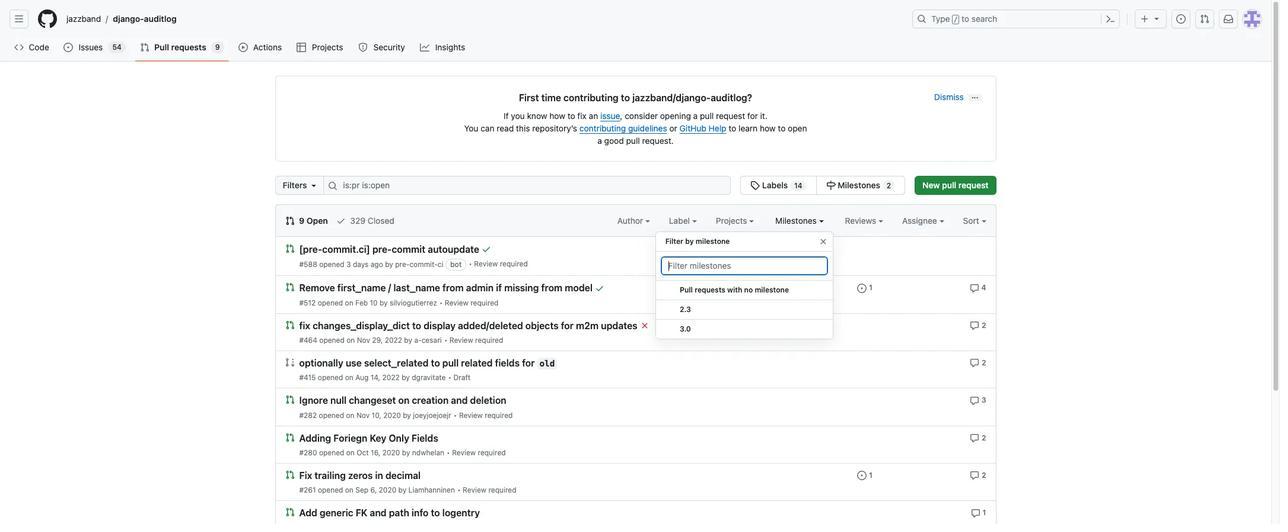 Task type: locate. For each thing, give the bounding box(es) containing it.
1 horizontal spatial a
[[693, 111, 698, 121]]

foriegn
[[333, 434, 367, 444]]

security
[[373, 42, 405, 52]]

2022 right 29,
[[385, 336, 402, 345]]

commit-
[[410, 261, 438, 269]]

read
[[497, 123, 514, 133]]

issue link
[[600, 111, 620, 121]]

issue opened image for remove first_name / last_name from admin if missing from model
[[857, 284, 867, 293]]

milestones up close menu image
[[775, 216, 819, 226]]

contributing up an
[[563, 93, 619, 103]]

insights
[[435, 42, 465, 52]]

open pull request element for adding foriegn key only fields
[[285, 433, 295, 443]]

how
[[549, 111, 565, 121], [760, 123, 776, 133]]

1 horizontal spatial milestones
[[838, 180, 880, 190]]

you
[[511, 111, 525, 121]]

2 horizontal spatial for
[[747, 111, 758, 121]]

opened down adding
[[319, 449, 344, 458]]

0 vertical spatial requests
[[171, 42, 206, 52]]

/ for type
[[954, 15, 958, 24]]

• down remove first_name / last_name from admin if missing from model
[[439, 299, 443, 308]]

draft
[[453, 374, 470, 383]]

author
[[617, 216, 645, 226]]

10
[[370, 299, 378, 308]]

command palette image
[[1106, 14, 1115, 24]]

to up repository's
[[567, 111, 575, 121]]

0 vertical spatial request
[[716, 111, 745, 121]]

milestones inside 'issue' element
[[838, 180, 880, 190]]

1 vertical spatial nov
[[356, 411, 370, 420]]

1 open pull request element from the top
[[285, 244, 295, 254]]

0 horizontal spatial pull
[[154, 42, 169, 52]]

issue element
[[740, 176, 905, 195]]

1 vertical spatial a
[[598, 136, 602, 146]]

open pull request element left the add
[[285, 508, 295, 518]]

1 vertical spatial pull
[[680, 286, 693, 295]]

changes_display_dict
[[313, 321, 410, 332]]

0 horizontal spatial pre-
[[372, 245, 392, 255]]

review required link down "admin"
[[445, 299, 498, 308]]

git pull request image left 9 open
[[285, 217, 295, 226]]

0 vertical spatial 1
[[869, 284, 872, 293]]

comment image inside 3 'link'
[[970, 397, 979, 406]]

1 from from the left
[[442, 283, 464, 294]]

2022
[[385, 336, 402, 345], [382, 374, 400, 383]]

issue opened image
[[64, 43, 73, 52], [857, 284, 867, 293], [857, 472, 867, 481]]

1 vertical spatial requests
[[694, 286, 725, 295]]

9 for 9
[[215, 43, 220, 52]]

by
[[685, 237, 694, 246], [385, 261, 393, 269], [380, 299, 388, 308], [404, 336, 412, 345], [402, 374, 410, 383], [403, 411, 411, 420], [402, 449, 410, 458], [398, 487, 406, 495]]

open pull request image for fix trailing zeros in decimal
[[285, 471, 295, 480]]

1 2 link from the top
[[970, 320, 986, 331]]

review
[[474, 260, 498, 269], [445, 299, 469, 308], [449, 336, 473, 345], [459, 411, 483, 420], [452, 449, 476, 458], [463, 487, 486, 495]]

to left search
[[962, 14, 969, 24]]

5 open pull request image from the top
[[285, 508, 295, 518]]

review required link up logentry
[[463, 487, 516, 495]]

by inside optionally use select_related to pull related fields for old #415             opened on aug 14, 2022 by dgravitate • draft
[[402, 374, 410, 383]]

homepage image
[[38, 9, 57, 28]]

shield image
[[358, 43, 368, 52]]

a-cesari link
[[414, 336, 442, 345]]

1 vertical spatial fix
[[299, 321, 310, 332]]

review required link for a-cesari
[[449, 336, 503, 345]]

#280
[[299, 449, 317, 458]]

author button
[[617, 215, 650, 227]]

/ right type
[[954, 15, 958, 24]]

/
[[106, 14, 108, 24], [954, 15, 958, 24], [388, 283, 391, 294]]

menu
[[655, 227, 833, 349]]

2 for 2nd 2 link from the top of the page
[[982, 359, 986, 368]]

type / to search
[[931, 14, 997, 24]]

help
[[709, 123, 726, 133]]

1 horizontal spatial /
[[388, 283, 391, 294]]

1 horizontal spatial from
[[541, 283, 562, 294]]

0 vertical spatial projects
[[312, 42, 343, 52]]

dismiss
[[934, 92, 964, 102]]

silviogutierrez
[[390, 299, 437, 308]]

requests left with
[[694, 286, 725, 295]]

on left sep
[[345, 487, 353, 495]]

0 vertical spatial git pull request image
[[1200, 14, 1209, 24]]

0 vertical spatial issue opened image
[[64, 43, 73, 52]]

open pull request element left fix
[[285, 470, 295, 480]]

open pull request element for remove first_name / last_name from admin if missing from model
[[285, 283, 295, 293]]

opened down trailing
[[318, 487, 343, 495]]

1 vertical spatial and
[[370, 509, 387, 519]]

1 vertical spatial request
[[958, 180, 989, 190]]

/ left the django-
[[106, 14, 108, 24]]

git pull request image right issue opened image
[[1200, 14, 1209, 24]]

open pull request element left [pre-
[[285, 244, 295, 254]]

1 open pull request image from the top
[[285, 283, 295, 293]]

pre- down commit
[[395, 261, 410, 269]]

None search field
[[275, 176, 905, 195]]

2 comment image from the top
[[970, 359, 979, 369]]

review required link down the 11 / 11 checks ok icon
[[474, 260, 528, 269]]

ndwhelan
[[412, 449, 444, 458]]

1 horizontal spatial 9
[[299, 216, 304, 226]]

• right 'joeyjoejoejr' link
[[454, 411, 457, 420]]

ndwhelan link
[[412, 449, 444, 458]]

closed
[[368, 216, 394, 226]]

open pull request image for adding foriegn key only fields
[[285, 433, 295, 443]]

open pull request element
[[285, 244, 295, 254], [285, 283, 295, 293], [285, 320, 295, 330], [285, 395, 295, 405], [285, 433, 295, 443], [285, 470, 295, 480], [285, 508, 295, 518]]

open pull request element left ignore
[[285, 395, 295, 405]]

open pull request image left adding
[[285, 433, 295, 443]]

review required link for joeyjoejoejr
[[459, 411, 513, 420]]

3 open pull request element from the top
[[285, 320, 295, 330]]

1 horizontal spatial how
[[760, 123, 776, 133]]

1 vertical spatial issue opened image
[[857, 284, 867, 293]]

by down only
[[402, 449, 410, 458]]

4 open pull request image from the top
[[285, 471, 295, 480]]

comment image for third 2 link
[[970, 434, 979, 444]]

requests down "auditlog"
[[171, 42, 206, 52]]

open pull request element for fix trailing zeros in decimal
[[285, 470, 295, 480]]

open pull request image left [pre-
[[285, 244, 295, 254]]

bot
[[450, 261, 462, 269]]

1 link for fix trailing zeros in decimal
[[857, 470, 872, 481]]

by inside ignore null changeset on creation and deletion #282             opened on nov 10, 2020 by joeyjoejoejr • review required
[[403, 411, 411, 420]]

• inside fix trailing zeros in decimal #261             opened on sep 6, 2020 by liamhanninen • review required
[[457, 487, 461, 495]]

review inside the adding foriegn key only fields #280             opened on oct 16, 2020 by ndwhelan • review required
[[452, 449, 476, 458]]

0 vertical spatial 9
[[215, 43, 220, 52]]

list
[[62, 9, 905, 28]]

0 horizontal spatial projects
[[312, 42, 343, 52]]

security link
[[354, 39, 411, 56]]

1 horizontal spatial milestone
[[755, 286, 789, 295]]

1 for fix trailing zeros in decimal
[[869, 471, 872, 480]]

you
[[464, 123, 478, 133]]

related
[[461, 358, 493, 369]]

#464             opened on nov 29, 2022 by a-cesari • review required
[[299, 336, 503, 345]]

1 vertical spatial 2022
[[382, 374, 400, 383]]

0 vertical spatial comment image
[[970, 321, 979, 331]]

opened inside the adding foriegn key only fields #280             opened on oct 16, 2020 by ndwhelan • review required
[[319, 449, 344, 458]]

requests
[[171, 42, 206, 52], [694, 286, 725, 295]]

comment image inside 1 link
[[971, 509, 980, 519]]

for left m2m
[[561, 321, 574, 332]]

• right the bot
[[469, 260, 472, 269]]

and right fk
[[370, 509, 387, 519]]

labels
[[762, 180, 788, 190]]

review right the ndwhelan
[[452, 449, 476, 458]]

dgravitate link
[[412, 374, 446, 383]]

projects up filter by milestone on the right of page
[[716, 216, 749, 226]]

0 vertical spatial 2020
[[383, 411, 401, 420]]

pull down contributing guidelines link
[[626, 136, 640, 146]]

by down decimal
[[398, 487, 406, 495]]

sort button
[[963, 215, 986, 227]]

for left old
[[522, 358, 535, 369]]

1 for remove first_name / last_name from admin if missing from model
[[869, 284, 872, 293]]

graph image
[[420, 43, 430, 52]]

how down it.
[[760, 123, 776, 133]]

1
[[869, 284, 872, 293], [869, 471, 872, 480], [983, 509, 986, 518]]

1 vertical spatial milestones
[[775, 216, 819, 226]]

add generic fk and path info to logentry
[[299, 509, 480, 519]]

review required link down deletion
[[459, 411, 513, 420]]

request up help
[[716, 111, 745, 121]]

1 horizontal spatial requests
[[694, 286, 725, 295]]

0 horizontal spatial 3
[[346, 261, 351, 269]]

fix up the #464
[[299, 321, 310, 332]]

0 vertical spatial fix
[[577, 111, 587, 121]]

projects button
[[716, 215, 754, 227]]

16,
[[371, 449, 380, 458]]

0 vertical spatial 1 link
[[857, 283, 872, 293]]

2 vertical spatial issue opened image
[[857, 472, 867, 481]]

close menu image
[[818, 237, 828, 247]]

opened inside optionally use select_related to pull related fields for old #415             opened on aug 14, 2022 by dgravitate • draft
[[318, 374, 343, 383]]

1 vertical spatial milestone
[[755, 286, 789, 295]]

to up dgravitate
[[431, 358, 440, 369]]

m2m
[[576, 321, 599, 332]]

0 vertical spatial a
[[693, 111, 698, 121]]

2 open pull request element from the top
[[285, 283, 295, 293]]

#464
[[299, 336, 317, 345]]

projects right table image
[[312, 42, 343, 52]]

[pre-
[[299, 245, 322, 255]]

1 vertical spatial pre-
[[395, 261, 410, 269]]

1 vertical spatial how
[[760, 123, 776, 133]]

Filter milestones text field
[[661, 257, 828, 276]]

/ inside type / to search
[[954, 15, 958, 24]]

open pull request image up draft pull request element
[[285, 321, 295, 330]]

/ up #512             opened on feb 10 by silviogutierrez • review required at left
[[388, 283, 391, 294]]

1 vertical spatial 2020
[[382, 449, 400, 458]]

opened down remove
[[318, 299, 343, 308]]

#512
[[299, 299, 316, 308]]

1 horizontal spatial pull
[[680, 286, 693, 295]]

aug
[[355, 374, 369, 383]]

0 horizontal spatial fix
[[299, 321, 310, 332]]

pull inside "link"
[[680, 286, 693, 295]]

open pull request image left remove
[[285, 283, 295, 293]]

0 vertical spatial open pull request image
[[285, 244, 295, 254]]

commit
[[392, 245, 425, 255]]

0 vertical spatial pull
[[154, 42, 169, 52]]

#415
[[299, 374, 316, 383]]

0 horizontal spatial /
[[106, 14, 108, 24]]

1 vertical spatial 1 link
[[857, 470, 872, 481]]

2022 down select_related on the left
[[382, 374, 400, 383]]

0 vertical spatial and
[[451, 396, 468, 407]]

and down 'draft'
[[451, 396, 468, 407]]

pull
[[700, 111, 714, 121], [626, 136, 640, 146], [942, 180, 956, 190], [442, 358, 459, 369]]

3 2 link from the top
[[970, 433, 986, 444]]

,
[[620, 111, 622, 121]]

milestones inside popup button
[[775, 216, 819, 226]]

milestones
[[838, 180, 880, 190], [775, 216, 819, 226]]

• review required
[[469, 260, 528, 269]]

open pull request element for [pre-commit.ci] pre-commit autoupdate
[[285, 244, 295, 254]]

pull inside optionally use select_related to pull related fields for old #415             opened on aug 14, 2022 by dgravitate • draft
[[442, 358, 459, 369]]

projects
[[312, 42, 343, 52], [716, 216, 749, 226]]

reviews button
[[845, 215, 883, 227]]

0 horizontal spatial a
[[598, 136, 602, 146]]

open pull request image left fix
[[285, 471, 295, 480]]

opened down optionally
[[318, 374, 343, 383]]

1 vertical spatial 9
[[299, 216, 304, 226]]

review required link down fix changes_display_dict to display added/deleted objects for m2m updates link
[[449, 336, 503, 345]]

pull requests
[[154, 42, 206, 52]]

know
[[527, 111, 547, 121]]

7 open pull request element from the top
[[285, 508, 295, 518]]

1 vertical spatial projects
[[716, 216, 749, 226]]

key
[[370, 434, 386, 444]]

1 horizontal spatial 3
[[981, 396, 986, 405]]

required inside the adding foriegn key only fields #280             opened on oct 16, 2020 by ndwhelan • review required
[[478, 449, 506, 458]]

from down the bot
[[442, 283, 464, 294]]

open pull request image
[[285, 283, 295, 293], [285, 396, 295, 405], [285, 433, 295, 443], [285, 471, 295, 480], [285, 508, 295, 518]]

ci
[[438, 261, 443, 269]]

old
[[539, 360, 555, 369]]

dismiss ...
[[934, 92, 978, 102]]

on left oct
[[346, 449, 355, 458]]

0 vertical spatial milestones
[[838, 180, 880, 190]]

open pull request element left remove
[[285, 283, 295, 293]]

1 horizontal spatial fix
[[577, 111, 587, 121]]

1 comment image from the top
[[970, 321, 979, 331]]

liamhanninen link
[[408, 487, 455, 495]]

to right help
[[729, 123, 736, 133]]

2020 for in
[[379, 487, 396, 495]]

review up logentry
[[463, 487, 486, 495]]

0 horizontal spatial milestones
[[775, 216, 819, 226]]

open pull request element for ignore null changeset on creation and deletion
[[285, 395, 295, 405]]

open pull request element up draft pull request element
[[285, 320, 295, 330]]

open pull request image for fix changes_display_dict to display added/deleted objects for m2m updates
[[285, 321, 295, 330]]

comment image up 3 'link' on the right bottom of the page
[[970, 359, 979, 369]]

0 vertical spatial contributing
[[563, 93, 619, 103]]

0 vertical spatial 3
[[346, 261, 351, 269]]

opened
[[319, 261, 344, 269], [318, 299, 343, 308], [319, 336, 345, 345], [318, 374, 343, 383], [319, 411, 344, 420], [319, 449, 344, 458], [318, 487, 343, 495]]

pull right new
[[942, 180, 956, 190]]

comment image
[[970, 284, 979, 293], [970, 397, 979, 406], [970, 434, 979, 444], [970, 472, 979, 481], [971, 509, 980, 519]]

2 vertical spatial for
[[522, 358, 535, 369]]

2 horizontal spatial /
[[954, 15, 958, 24]]

3
[[346, 261, 351, 269], [981, 396, 986, 405]]

3 open pull request image from the top
[[285, 433, 295, 443]]

label
[[669, 216, 692, 226]]

reviews
[[845, 216, 878, 226]]

review required link for ndwhelan
[[452, 449, 506, 458]]

comment image
[[970, 321, 979, 331], [970, 359, 979, 369]]

1 vertical spatial contributing
[[579, 123, 626, 133]]

and inside ignore null changeset on creation and deletion #282             opened on nov 10, 2020 by joeyjoejoejr • review required
[[451, 396, 468, 407]]

0 horizontal spatial requests
[[171, 42, 206, 52]]

0 horizontal spatial from
[[442, 283, 464, 294]]

filter by milestone
[[665, 237, 730, 246]]

git pull request image
[[1200, 14, 1209, 24], [285, 217, 295, 226]]

contributing down the "issue" link
[[579, 123, 626, 133]]

2020 inside the adding foriegn key only fields #280             opened on oct 16, 2020 by ndwhelan • review required
[[382, 449, 400, 458]]

1 horizontal spatial request
[[958, 180, 989, 190]]

milestones right milestone icon
[[838, 180, 880, 190]]

open pull request image left ignore
[[285, 396, 295, 405]]

review required link right ndwhelan link
[[452, 449, 506, 458]]

1 horizontal spatial and
[[451, 396, 468, 407]]

9 left the open
[[299, 216, 304, 226]]

review down deletion
[[459, 411, 483, 420]]

9
[[215, 43, 220, 52], [299, 216, 304, 226]]

pull for pull requests with no milestone
[[680, 286, 693, 295]]

consider
[[625, 111, 658, 121]]

fix left an
[[577, 111, 587, 121]]

git pull request image inside 9 open link
[[285, 217, 295, 226]]

on down changes_display_dict in the bottom left of the page
[[347, 336, 355, 345]]

1 vertical spatial for
[[561, 321, 574, 332]]

0 vertical spatial milestone
[[696, 237, 730, 246]]

this
[[516, 123, 530, 133]]

pull for pull requests
[[154, 42, 169, 52]]

5 open pull request element from the top
[[285, 433, 295, 443]]

only
[[389, 434, 409, 444]]

how up repository's
[[549, 111, 565, 121]]

by down select_related on the left
[[402, 374, 410, 383]]

/ inside the jazzband / django-auditlog
[[106, 14, 108, 24]]

2 open pull request image from the top
[[285, 321, 295, 330]]

open pull request image for ignore null changeset on creation and deletion
[[285, 396, 295, 405]]

issue opened image
[[1176, 14, 1186, 24]]

1 horizontal spatial git pull request image
[[1200, 14, 1209, 24]]

•
[[469, 260, 472, 269], [439, 299, 443, 308], [444, 336, 447, 345], [448, 374, 451, 383], [454, 411, 457, 420], [447, 449, 450, 458], [457, 487, 461, 495]]

1 vertical spatial open pull request image
[[285, 321, 295, 330]]

nov left 29,
[[357, 336, 370, 345]]

8 / 8 checks ok image
[[595, 284, 604, 293]]

requests for pull requests
[[171, 42, 206, 52]]

commit.ci]
[[322, 245, 370, 255]]

open pull request image
[[285, 244, 295, 254], [285, 321, 295, 330]]

pull up draft link
[[442, 358, 459, 369]]

actions
[[253, 42, 282, 52]]

github
[[680, 123, 706, 133]]

review down fix changes_display_dict to display added/deleted objects for m2m updates link
[[449, 336, 473, 345]]

a up github
[[693, 111, 698, 121]]

pull up 2.3 at the bottom right of page
[[680, 286, 693, 295]]

0 horizontal spatial for
[[522, 358, 535, 369]]

0 horizontal spatial 9
[[215, 43, 220, 52]]

missing
[[504, 283, 539, 294]]

9 left play icon
[[215, 43, 220, 52]]

1 vertical spatial 1
[[869, 471, 872, 480]]

1 vertical spatial comment image
[[970, 359, 979, 369]]

comment image down 4 link
[[970, 321, 979, 331]]

2 vertical spatial 1
[[983, 509, 986, 518]]

pull right git pull request image
[[154, 42, 169, 52]]

• left draft link
[[448, 374, 451, 383]]

2020 right '6,'
[[379, 487, 396, 495]]

open pull request image left the add
[[285, 508, 295, 518]]

on inside the adding foriegn key only fields #280             opened on oct 16, 2020 by ndwhelan • review required
[[346, 449, 355, 458]]

1 horizontal spatial pre-
[[395, 261, 410, 269]]

2020 inside fix trailing zeros in decimal #261             opened on sep 6, 2020 by liamhanninen • review required
[[379, 487, 396, 495]]

requests inside "link"
[[694, 286, 725, 295]]

1 vertical spatial 3
[[981, 396, 986, 405]]

on inside fix trailing zeros in decimal #261             opened on sep 6, 2020 by liamhanninen • review required
[[345, 487, 353, 495]]

add
[[299, 509, 317, 519]]

1 vertical spatial git pull request image
[[285, 217, 295, 226]]

2020 right 16,
[[382, 449, 400, 458]]

4 open pull request element from the top
[[285, 395, 295, 405]]

on left aug
[[345, 374, 353, 383]]

dgravitate
[[412, 374, 446, 383]]

0 vertical spatial how
[[549, 111, 565, 121]]

null
[[330, 396, 346, 407]]

2 open pull request image from the top
[[285, 396, 295, 405]]

open pull request image for [pre-commit.ci] pre-commit autoupdate
[[285, 244, 295, 254]]

6 open pull request element from the top
[[285, 470, 295, 480]]

• right the ndwhelan
[[447, 449, 450, 458]]

assignee
[[902, 216, 939, 226]]

2 2 link from the top
[[970, 358, 986, 369]]

2 inside milestones 2
[[887, 182, 891, 190]]

pre- up ago
[[372, 245, 392, 255]]

3 link
[[970, 395, 986, 406]]

2020 right the '10,'
[[383, 411, 401, 420]]

fix changes_display_dict to display added/deleted objects for m2m updates
[[299, 321, 638, 332]]

deletion
[[470, 396, 506, 407]]

pull requests with no milestone link
[[656, 281, 833, 301]]

2 vertical spatial 2020
[[379, 487, 396, 495]]

auditlog?
[[711, 93, 752, 103]]

milestone right no
[[755, 286, 789, 295]]

/ for jazzband
[[106, 14, 108, 24]]

how inside 'to learn how to open a good pull request.'
[[760, 123, 776, 133]]

comment image inside 4 link
[[970, 284, 979, 293]]

1 open pull request image from the top
[[285, 244, 295, 254]]

54
[[112, 43, 122, 52]]

milestone down projects popup button
[[696, 237, 730, 246]]

1 horizontal spatial projects
[[716, 216, 749, 226]]

0 horizontal spatial git pull request image
[[285, 217, 295, 226]]



Task type: describe. For each thing, give the bounding box(es) containing it.
insights link
[[415, 39, 471, 56]]

table image
[[297, 43, 306, 52]]

opened inside fix trailing zeros in decimal #261             opened on sep 6, 2020 by liamhanninen • review required
[[318, 487, 343, 495]]

0 horizontal spatial and
[[370, 509, 387, 519]]

11 / 11 checks ok image
[[482, 245, 491, 255]]

git pull request image
[[140, 43, 149, 52]]

required inside fix trailing zeros in decimal #261             opened on sep 6, 2020 by liamhanninen • review required
[[488, 487, 516, 495]]

1 link for remove first_name / last_name from admin if missing from model
[[857, 283, 872, 293]]

no
[[744, 286, 753, 295]]

1 / 6 checks ok image
[[640, 321, 649, 331]]

required inside ignore null changeset on creation and deletion #282             opened on nov 10, 2020 by joeyjoejoejr • review required
[[485, 411, 513, 420]]

6,
[[370, 487, 377, 495]]

list containing jazzband
[[62, 9, 905, 28]]

check image
[[336, 217, 346, 226]]

draft pull request element
[[285, 358, 295, 368]]

to right the info on the bottom
[[431, 509, 440, 519]]

29,
[[372, 336, 383, 345]]

opened inside ignore null changeset on creation and deletion #282             opened on nov 10, 2020 by joeyjoejoejr • review required
[[319, 411, 344, 420]]

review inside ignore null changeset on creation and deletion #282             opened on nov 10, 2020 by joeyjoejoejr • review required
[[459, 411, 483, 420]]

Issues search field
[[324, 176, 731, 195]]

select_related
[[364, 358, 429, 369]]

draft pull request image
[[285, 358, 295, 368]]

pull up the github help link
[[700, 111, 714, 121]]

adding
[[299, 434, 331, 444]]

open pull request element for fix changes_display_dict to display added/deleted objects for m2m updates
[[285, 320, 295, 330]]

by right 10 at left
[[380, 299, 388, 308]]

autoupdate
[[428, 245, 479, 255]]

display
[[424, 321, 456, 332]]

review down the 11 / 11 checks ok icon
[[474, 260, 498, 269]]

4 link
[[970, 283, 986, 293]]

optionally
[[299, 358, 343, 369]]

an
[[589, 111, 598, 121]]

4 2 link from the top
[[970, 470, 986, 481]]

2 from from the left
[[541, 283, 562, 294]]

329 closed
[[348, 216, 394, 226]]

on left creation
[[398, 396, 409, 407]]

review inside fix trailing zeros in decimal #261             opened on sep 6, 2020 by liamhanninen • review required
[[463, 487, 486, 495]]

by inside the adding foriegn key only fields #280             opened on oct 16, 2020 by ndwhelan • review required
[[402, 449, 410, 458]]

sep
[[355, 487, 368, 495]]

0 vertical spatial for
[[747, 111, 758, 121]]

opened right the #464
[[319, 336, 345, 345]]

ignore null changeset on creation and deletion link
[[299, 396, 506, 407]]

0 vertical spatial pre-
[[372, 245, 392, 255]]

play image
[[238, 43, 248, 52]]

review down remove first_name / last_name from admin if missing from model
[[445, 299, 469, 308]]

notifications image
[[1224, 14, 1233, 24]]

code link
[[9, 39, 54, 56]]

triangle down image
[[1152, 14, 1161, 23]]

by right ago
[[385, 261, 393, 269]]

comment image for fourth 2 link from the bottom
[[970, 321, 979, 331]]

on left the feb
[[345, 299, 353, 308]]

fix
[[299, 471, 312, 482]]

#588             opened 3 days ago by pre-commit-ci
[[299, 261, 443, 269]]

2 for 1st 2 link from the bottom of the page
[[982, 471, 986, 480]]

time
[[541, 93, 561, 103]]

opened down the 'commit.ci]'
[[319, 261, 344, 269]]

to up a- in the bottom left of the page
[[412, 321, 421, 332]]

2020 for only
[[382, 449, 400, 458]]

search image
[[328, 182, 338, 191]]

0 vertical spatial 2022
[[385, 336, 402, 345]]

path
[[389, 509, 409, 519]]

liamhanninen
[[408, 487, 455, 495]]

first_name
[[337, 283, 386, 294]]

type
[[931, 14, 950, 24]]

2 for third 2 link
[[982, 434, 986, 443]]

contributing guidelines link
[[579, 123, 667, 133]]

0 horizontal spatial how
[[549, 111, 565, 121]]

you can read this repository's contributing guidelines or github help
[[464, 123, 726, 133]]

issue
[[600, 111, 620, 121]]

3.0
[[680, 325, 691, 334]]

to inside optionally use select_related to pull related fields for old #415             opened on aug 14, 2022 by dgravitate • draft
[[431, 358, 440, 369]]

comment image for bottom 1 link
[[971, 509, 980, 519]]

by left a- in the bottom left of the page
[[404, 336, 412, 345]]

2.3 link
[[656, 301, 833, 320]]

2 vertical spatial 1 link
[[971, 508, 986, 519]]

milestone inside "link"
[[755, 286, 789, 295]]

filters
[[283, 180, 307, 190]]

10,
[[372, 411, 381, 420]]

sort
[[963, 216, 979, 226]]

• inside optionally use select_related to pull related fields for old #415             opened on aug 14, 2022 by dgravitate • draft
[[448, 374, 451, 383]]

14
[[794, 182, 802, 190]]

menu containing filter by milestone
[[655, 227, 833, 349]]

review required link for silviogutierrez
[[445, 299, 498, 308]]

comment image for 4 link
[[970, 284, 979, 293]]

2022 inside optionally use select_related to pull related fields for old #415             opened on aug 14, 2022 by dgravitate • draft
[[382, 374, 400, 383]]

new pull request link
[[915, 176, 996, 195]]

last_name
[[393, 283, 440, 294]]

github help link
[[680, 123, 726, 133]]

code image
[[14, 43, 24, 52]]

plus image
[[1140, 14, 1150, 24]]

labels 14
[[760, 180, 802, 190]]

add generic fk and path info to logentry link
[[299, 509, 480, 519]]

optionally use select_related to pull related fields for old #415             opened on aug 14, 2022 by dgravitate • draft
[[299, 358, 555, 383]]

fields
[[412, 434, 438, 444]]

use
[[346, 358, 362, 369]]

1 horizontal spatial for
[[561, 321, 574, 332]]

comment image for 2nd 2 link from the top of the page
[[970, 359, 979, 369]]

comment image for 1st 2 link from the bottom of the page
[[970, 472, 979, 481]]

for inside optionally use select_related to pull related fields for old #415             opened on aug 14, 2022 by dgravitate • draft
[[522, 358, 535, 369]]

none search field containing filters
[[275, 176, 905, 195]]

open pull request image for remove first_name / last_name from admin if missing from model
[[285, 283, 295, 293]]

triangle down image
[[309, 181, 319, 190]]

decimal
[[385, 471, 421, 482]]

issue opened image for fix trailing zeros in decimal
[[857, 472, 867, 481]]

milestones for milestones
[[775, 216, 819, 226]]

nov inside ignore null changeset on creation and deletion #282             opened on nov 10, 2020 by joeyjoejoejr • review required
[[356, 411, 370, 420]]

on down null
[[346, 411, 354, 420]]

actions link
[[233, 39, 287, 56]]

4
[[981, 284, 986, 293]]

milestones button
[[775, 215, 824, 227]]

by inside fix trailing zeros in decimal #261             opened on sep 6, 2020 by liamhanninen • review required
[[398, 487, 406, 495]]

comment image for 3 'link' on the right bottom of the page
[[970, 397, 979, 406]]

request.
[[642, 136, 674, 146]]

opening
[[660, 111, 691, 121]]

guidelines
[[628, 123, 667, 133]]

milestones 2
[[836, 180, 891, 190]]

14,
[[371, 374, 380, 383]]

0 vertical spatial nov
[[357, 336, 370, 345]]

2 for fourth 2 link from the bottom
[[982, 321, 986, 330]]

• inside the adding foriegn key only fields #280             opened on oct 16, 2020 by ndwhelan • review required
[[447, 449, 450, 458]]

Search all issues text field
[[324, 176, 731, 195]]

on inside optionally use select_related to pull related fields for old #415             opened on aug 14, 2022 by dgravitate • draft
[[345, 374, 353, 383]]

3.0 link
[[656, 320, 833, 340]]

zeros
[[348, 471, 373, 482]]

fix trailing zeros in decimal #261             opened on sep 6, 2020 by liamhanninen • review required
[[299, 471, 516, 495]]

filters button
[[275, 176, 324, 195]]

milestone image
[[826, 181, 836, 190]]

adding foriegn key only fields #280             opened on oct 16, 2020 by ndwhelan • review required
[[299, 434, 506, 458]]

to left open
[[778, 123, 786, 133]]

projects inside popup button
[[716, 216, 749, 226]]

pull inside 'to learn how to open a good pull request.'
[[626, 136, 640, 146]]

• inside ignore null changeset on creation and deletion #282             opened on nov 10, 2020 by joeyjoejoejr • review required
[[454, 411, 457, 420]]

9 for 9 open
[[299, 216, 304, 226]]

creation
[[412, 396, 449, 407]]

generic
[[320, 509, 353, 519]]

label button
[[669, 215, 697, 227]]

new pull request
[[922, 180, 989, 190]]

open
[[307, 216, 328, 226]]

review required link for liamhanninen
[[463, 487, 516, 495]]

search
[[972, 14, 997, 24]]

• right "cesari"
[[444, 336, 447, 345]]

milestones for milestones 2
[[838, 180, 880, 190]]

objects
[[525, 321, 559, 332]]

info
[[412, 509, 429, 519]]

3 inside 'link'
[[981, 396, 986, 405]]

by right "filter" on the top right of page
[[685, 237, 694, 246]]

filter
[[665, 237, 683, 246]]

2.3
[[680, 305, 691, 314]]

tag image
[[750, 181, 760, 190]]

if
[[496, 283, 502, 294]]

logentry
[[442, 509, 480, 519]]

joeyjoejoejr link
[[413, 411, 451, 420]]

0 horizontal spatial request
[[716, 111, 745, 121]]

if
[[504, 111, 509, 121]]

review required link for pre-commit-ci
[[474, 260, 528, 269]]

to up ,
[[621, 93, 630, 103]]

with
[[727, 286, 742, 295]]

0 horizontal spatial milestone
[[696, 237, 730, 246]]

ignore null changeset on creation and deletion #282             opened on nov 10, 2020 by joeyjoejoejr • review required
[[299, 396, 513, 420]]

requests for pull requests with no milestone
[[694, 286, 725, 295]]

a inside 'to learn how to open a good pull request.'
[[598, 136, 602, 146]]

assignee button
[[902, 215, 944, 227]]

2020 inside ignore null changeset on creation and deletion #282             opened on nov 10, 2020 by joeyjoejoejr • review required
[[383, 411, 401, 420]]

joeyjoejoejr
[[413, 411, 451, 420]]



Task type: vqa. For each thing, say whether or not it's contained in the screenshot.
the middle "1" link
yes



